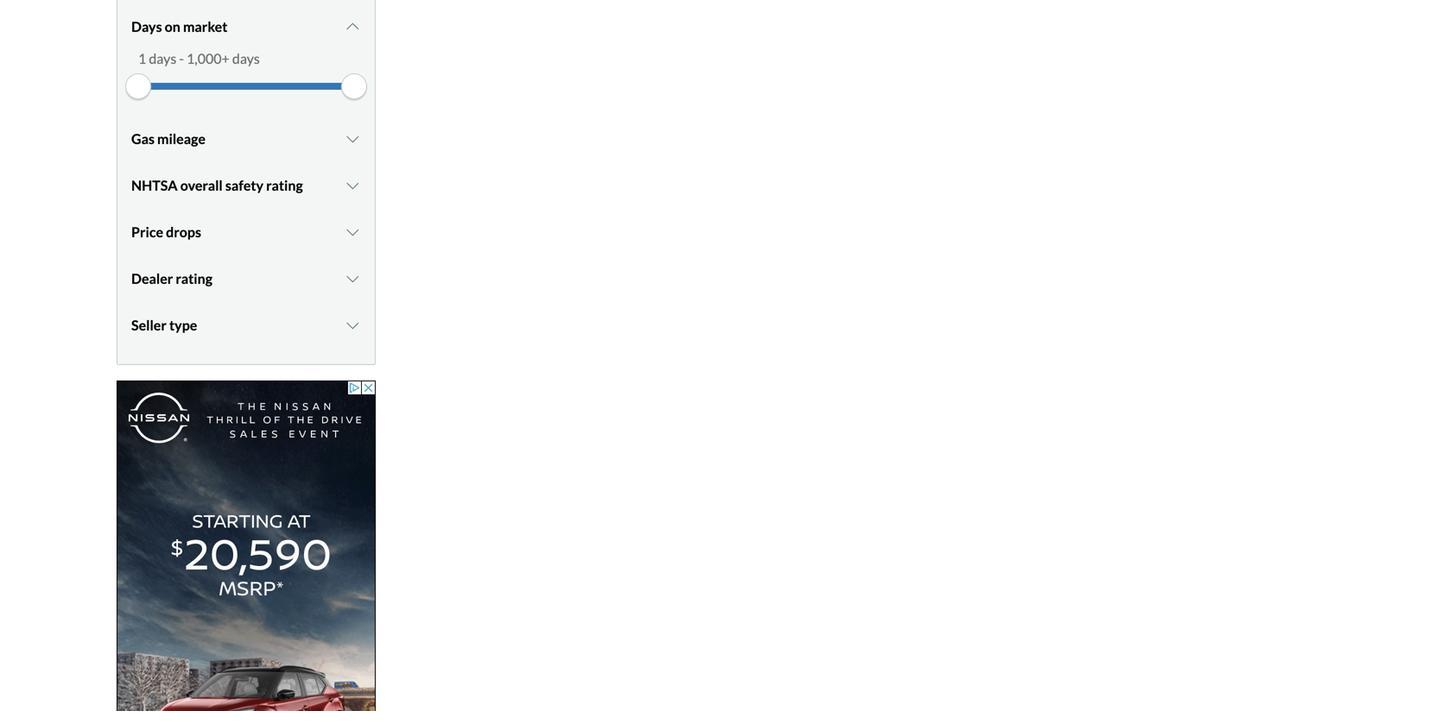 Task type: describe. For each thing, give the bounding box(es) containing it.
2 days from the left
[[232, 50, 260, 67]]

chevron down image for days on market
[[344, 20, 361, 34]]

advertisement region
[[117, 381, 376, 712]]

safety
[[225, 177, 264, 194]]

1
[[138, 50, 146, 67]]

market
[[183, 18, 228, 35]]

dealer rating button
[[131, 257, 361, 301]]

chevron down image for dealer rating
[[344, 272, 361, 286]]

chevron down image for seller type
[[344, 319, 361, 333]]

-
[[179, 50, 184, 67]]

1 days - 1,000+ days
[[138, 50, 260, 67]]

days on market button
[[131, 5, 361, 48]]

type
[[169, 317, 197, 334]]

rating inside dropdown button
[[266, 177, 303, 194]]

chevron down image for nhtsa overall safety rating
[[344, 179, 361, 193]]

nhtsa overall safety rating
[[131, 177, 303, 194]]

gas mileage
[[131, 130, 206, 147]]

on
[[165, 18, 180, 35]]

seller type button
[[131, 304, 361, 347]]

price drops button
[[131, 211, 361, 254]]

dealer rating
[[131, 270, 212, 287]]



Task type: locate. For each thing, give the bounding box(es) containing it.
rating right the safety
[[266, 177, 303, 194]]

rating right dealer on the left of page
[[176, 270, 212, 287]]

chevron down image inside nhtsa overall safety rating dropdown button
[[344, 179, 361, 193]]

seller
[[131, 317, 167, 334]]

3 chevron down image from the top
[[344, 225, 361, 239]]

chevron down image inside days on market dropdown button
[[344, 20, 361, 34]]

days on market
[[131, 18, 228, 35]]

price
[[131, 224, 163, 241]]

1 horizontal spatial days
[[232, 50, 260, 67]]

days left "-" at the top left of the page
[[149, 50, 176, 67]]

mileage
[[157, 130, 206, 147]]

seller type
[[131, 317, 197, 334]]

days down days on market dropdown button
[[232, 50, 260, 67]]

gas
[[131, 130, 155, 147]]

days
[[149, 50, 176, 67], [232, 50, 260, 67]]

chevron down image
[[344, 20, 361, 34], [344, 179, 361, 193], [344, 225, 361, 239], [344, 272, 361, 286], [344, 319, 361, 333]]

4 chevron down image from the top
[[344, 272, 361, 286]]

2 chevron down image from the top
[[344, 179, 361, 193]]

0 vertical spatial rating
[[266, 177, 303, 194]]

dealer
[[131, 270, 173, 287]]

days
[[131, 18, 162, 35]]

nhtsa overall safety rating button
[[131, 164, 361, 207]]

1 horizontal spatial rating
[[266, 177, 303, 194]]

chevron down image inside dealer rating dropdown button
[[344, 272, 361, 286]]

0 horizontal spatial rating
[[176, 270, 212, 287]]

1 vertical spatial rating
[[176, 270, 212, 287]]

1,000+
[[187, 50, 230, 67]]

1 days from the left
[[149, 50, 176, 67]]

rating inside dropdown button
[[176, 270, 212, 287]]

gas mileage button
[[131, 117, 361, 161]]

chevron down image inside seller type dropdown button
[[344, 319, 361, 333]]

1 chevron down image from the top
[[344, 20, 361, 34]]

5 chevron down image from the top
[[344, 319, 361, 333]]

chevron down image
[[344, 132, 361, 146]]

rating
[[266, 177, 303, 194], [176, 270, 212, 287]]

price drops
[[131, 224, 201, 241]]

drops
[[166, 224, 201, 241]]

chevron down image inside price drops dropdown button
[[344, 225, 361, 239]]

chevron down image for price drops
[[344, 225, 361, 239]]

overall
[[180, 177, 223, 194]]

nhtsa
[[131, 177, 178, 194]]

0 horizontal spatial days
[[149, 50, 176, 67]]



Task type: vqa. For each thing, say whether or not it's contained in the screenshot.
"View vehicle photo 2"
no



